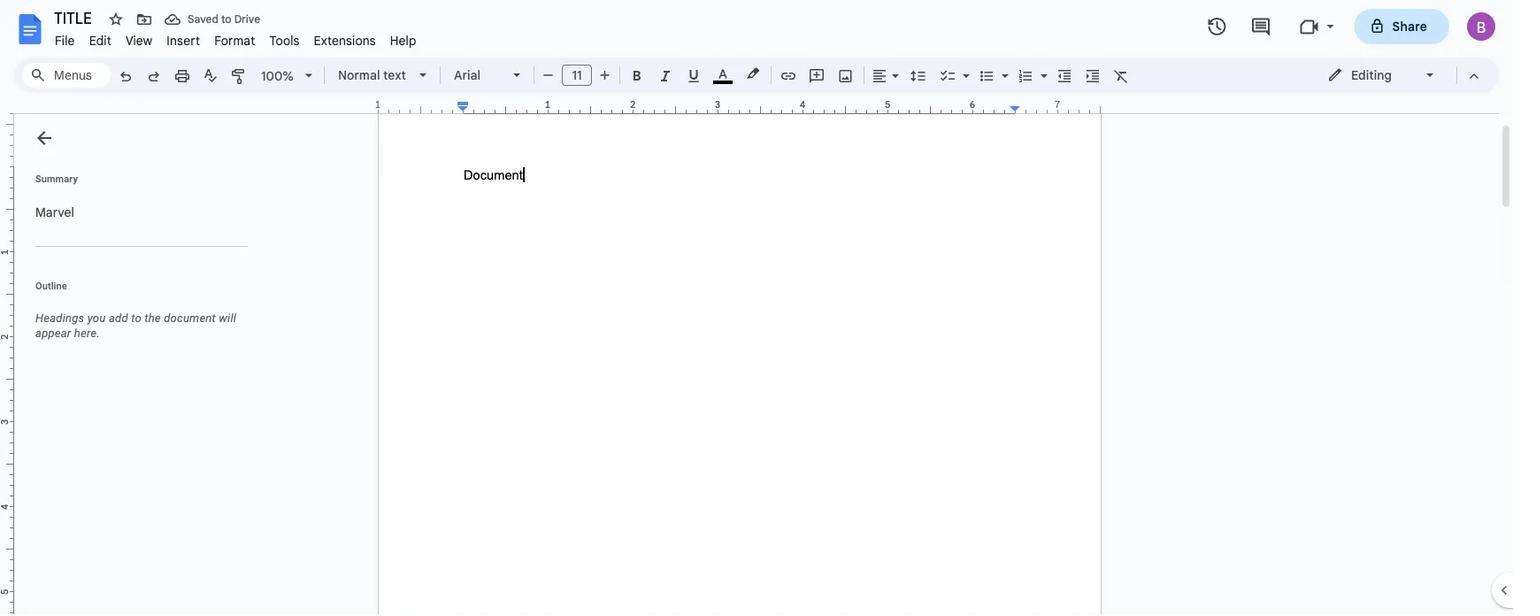 Task type: locate. For each thing, give the bounding box(es) containing it.
1 horizontal spatial to
[[221, 13, 232, 26]]

editing button
[[1315, 62, 1449, 89]]

file menu item
[[48, 30, 82, 51]]

headings you add to the document will appear here.
[[35, 312, 236, 340]]

0 vertical spatial to
[[221, 13, 232, 26]]

format menu item
[[207, 30, 262, 51]]

insert image image
[[836, 63, 856, 88]]

file
[[55, 33, 75, 48]]

Font size field
[[562, 65, 599, 87]]

Zoom text field
[[257, 64, 299, 89]]

add
[[109, 312, 128, 325]]

Star checkbox
[[104, 7, 128, 32]]

to left drive
[[221, 13, 232, 26]]

to inside button
[[221, 13, 232, 26]]

numbered list menu image
[[1036, 64, 1048, 70]]

1
[[375, 99, 381, 111]]

to left the
[[131, 312, 142, 325]]

outline heading
[[14, 279, 255, 304]]

editing
[[1351, 67, 1392, 83]]

application containing share
[[0, 0, 1513, 615]]

extensions
[[314, 33, 376, 48]]

view
[[126, 33, 153, 48]]

outline
[[35, 280, 67, 291]]

application
[[0, 0, 1513, 615]]

menu bar containing file
[[48, 23, 424, 52]]

0 horizontal spatial to
[[131, 312, 142, 325]]

line & paragraph spacing image
[[909, 63, 929, 88]]

menu bar
[[48, 23, 424, 52]]

left margin image
[[379, 100, 468, 113]]

insert menu item
[[160, 30, 207, 51]]

arial
[[454, 67, 481, 83]]

right margin image
[[1011, 100, 1100, 113]]

you
[[87, 312, 106, 325]]

text color image
[[713, 63, 733, 84]]

tools menu item
[[262, 30, 307, 51]]

summary heading
[[35, 172, 78, 186]]

document outline element
[[14, 114, 255, 615]]

share button
[[1355, 9, 1450, 44]]

highlight color image
[[743, 63, 763, 84]]

to
[[221, 13, 232, 26], [131, 312, 142, 325]]

extensions menu item
[[307, 30, 383, 51]]

summary
[[35, 173, 78, 184]]

Zoom field
[[254, 63, 320, 90]]

saved to drive
[[188, 13, 260, 26]]

format
[[214, 33, 255, 48]]

help menu item
[[383, 30, 424, 51]]

menu bar banner
[[0, 0, 1513, 615]]

1 vertical spatial to
[[131, 312, 142, 325]]



Task type: describe. For each thing, give the bounding box(es) containing it.
text
[[383, 67, 406, 83]]

main toolbar
[[110, 0, 1136, 221]]

checklist menu image
[[959, 64, 970, 70]]

mode and view toolbar
[[1314, 58, 1489, 93]]

marvel
[[35, 204, 74, 220]]

normal text
[[338, 67, 406, 83]]

insert
[[167, 33, 200, 48]]

arial option
[[454, 63, 503, 88]]

to inside headings you add to the document will appear here.
[[131, 312, 142, 325]]

drive
[[234, 13, 260, 26]]

normal
[[338, 67, 380, 83]]

Rename text field
[[48, 7, 102, 28]]

top margin image
[[0, 82, 13, 172]]

saved to drive button
[[160, 7, 265, 32]]

help
[[390, 33, 417, 48]]

the
[[145, 312, 161, 325]]

tools
[[269, 33, 300, 48]]

summary element
[[27, 195, 248, 230]]

will
[[219, 312, 236, 325]]

menu bar inside menu bar banner
[[48, 23, 424, 52]]

document
[[164, 312, 216, 325]]

styles list. normal text selected. option
[[338, 63, 409, 88]]

appear
[[35, 327, 71, 340]]

edit menu item
[[82, 30, 119, 51]]

Font size text field
[[563, 65, 591, 86]]

view menu item
[[119, 30, 160, 51]]

saved
[[188, 13, 219, 26]]

headings
[[35, 312, 84, 325]]

share
[[1393, 19, 1428, 34]]

Menus field
[[22, 63, 111, 88]]

edit
[[89, 33, 111, 48]]

here.
[[74, 327, 100, 340]]



Task type: vqa. For each thing, say whether or not it's contained in the screenshot.
HEIGHT SCALE
no



